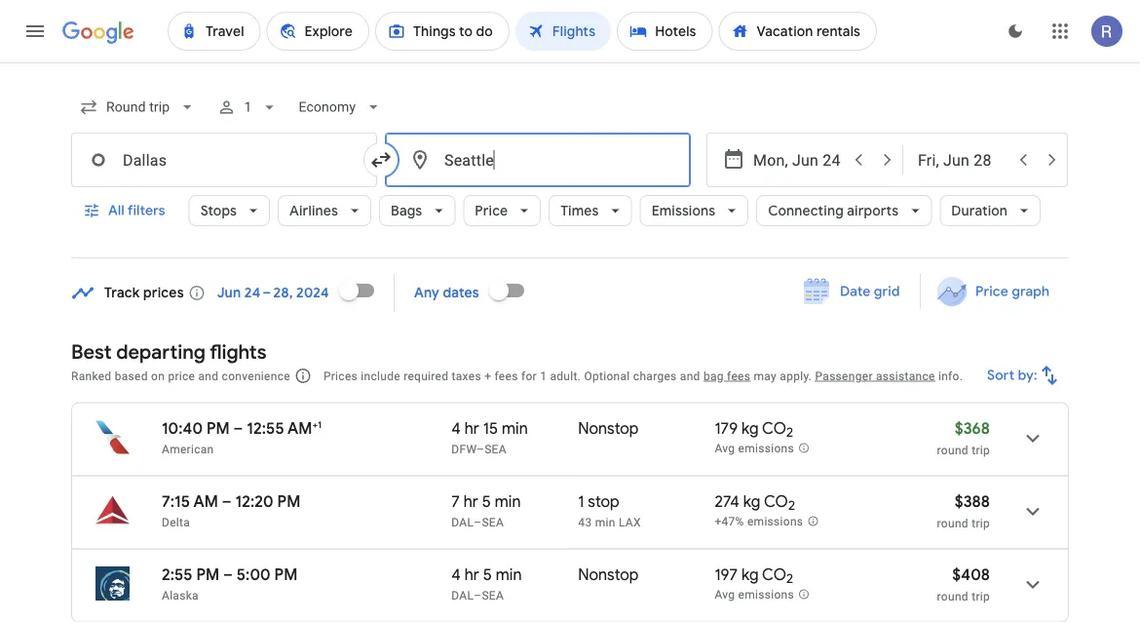 Task type: vqa. For each thing, say whether or not it's contained in the screenshot.
topmost AIRPORT
no



Task type: locate. For each thing, give the bounding box(es) containing it.
loading results progress bar
[[0, 62, 1141, 66]]

0 vertical spatial nonstop flight. element
[[579, 418, 639, 441]]

bag
[[704, 369, 724, 383]]

best departing flights main content
[[71, 267, 1070, 622]]

times
[[561, 202, 599, 219]]

0 vertical spatial hr
[[465, 418, 480, 438]]

layover (1 of 1) is a 43 min layover at los angeles international airport in los angeles. element
[[579, 514, 705, 530]]

round
[[938, 443, 969, 457], [938, 516, 969, 530], [938, 589, 969, 603]]

min for 7 hr 5 min
[[495, 491, 521, 511]]

apply.
[[780, 369, 812, 383]]

passenger
[[816, 369, 873, 383]]

emissions down 274 kg co 2 on the right of page
[[748, 515, 804, 529]]

trip down 388 us dollars text box
[[972, 516, 991, 530]]

fees right bag
[[727, 369, 751, 383]]

jun
[[217, 284, 241, 302]]

4 inside 4 hr 5 min dal – sea
[[452, 565, 461, 585]]

min inside 1 stop 43 min lax
[[595, 515, 616, 529]]

kg for 197
[[742, 565, 759, 585]]

hr down 7 hr 5 min dal – sea at the bottom left of the page
[[465, 565, 480, 585]]

kg up +47% emissions
[[744, 491, 761, 511]]

emissions
[[739, 442, 795, 456], [748, 515, 804, 529], [739, 588, 795, 602]]

4 for 4 hr 5 min
[[452, 565, 461, 585]]

ranked based on price and convenience
[[71, 369, 290, 383]]

$368
[[955, 418, 991, 438]]

1 vertical spatial price
[[976, 283, 1009, 300]]

co right 197
[[763, 565, 787, 585]]

– left 5:00 on the left
[[223, 565, 233, 585]]

emissions button
[[640, 187, 749, 234]]

1 vertical spatial kg
[[744, 491, 761, 511]]

airlines
[[290, 202, 338, 219]]

5 right 7
[[482, 491, 491, 511]]

adult.
[[550, 369, 581, 383]]

round inside $408 round trip
[[938, 589, 969, 603]]

emissions for 274
[[748, 515, 804, 529]]

408 US dollars text field
[[953, 565, 991, 585]]

nonstop down lax
[[579, 565, 639, 585]]

connecting airports button
[[757, 187, 933, 234]]

hr
[[465, 418, 480, 438], [464, 491, 479, 511], [465, 565, 480, 585]]

2 fees from the left
[[727, 369, 751, 383]]

total duration 7 hr 5 min. element
[[452, 491, 579, 514]]

kg inside 179 kg co 2
[[742, 418, 759, 438]]

stops
[[201, 202, 237, 219]]

$388 round trip
[[938, 491, 991, 530]]

2 right 197
[[787, 571, 794, 587]]

2 4 from the top
[[452, 565, 461, 585]]

None text field
[[385, 133, 691, 187]]

learn more about tracked prices image
[[188, 284, 206, 302]]

1 trip from the top
[[972, 443, 991, 457]]

hr right 7
[[464, 491, 479, 511]]

find the best price region
[[71, 267, 1070, 325]]

round inside $388 round trip
[[938, 516, 969, 530]]

flight details. leaves dallas/fort worth international airport at 10:40 pm on monday, june 24 and arrives at seattle-tacoma international airport at 12:55 am on tuesday, june 25. image
[[1010, 415, 1057, 462]]

leaves dallas/fort worth international airport at 10:40 pm on monday, june 24 and arrives at seattle-tacoma international airport at 12:55 am on tuesday, june 25. element
[[162, 418, 322, 438]]

min for 1 stop
[[595, 515, 616, 529]]

– left 12:20
[[222, 491, 232, 511]]

0 vertical spatial nonstop
[[579, 418, 639, 438]]

12:20
[[235, 491, 274, 511]]

dates
[[443, 284, 480, 302]]

and
[[198, 369, 219, 383], [680, 369, 701, 383]]

hr inside 4 hr 15 min dfw – sea
[[465, 418, 480, 438]]

0 vertical spatial co
[[763, 418, 787, 438]]

avg emissions
[[715, 442, 795, 456], [715, 588, 795, 602]]

pm
[[207, 418, 230, 438], [277, 491, 301, 511], [196, 565, 220, 585], [275, 565, 298, 585]]

min
[[502, 418, 528, 438], [495, 491, 521, 511], [595, 515, 616, 529], [496, 565, 522, 585]]

dal for 7
[[452, 515, 474, 529]]

price inside price popup button
[[475, 202, 508, 219]]

1 vertical spatial am
[[194, 491, 218, 511]]

1 vertical spatial 5
[[483, 565, 492, 585]]

date grid button
[[790, 274, 916, 309]]

avg emissions for 197
[[715, 588, 795, 602]]

co for 197
[[763, 565, 787, 585]]

trip inside $408 round trip
[[972, 589, 991, 603]]

10:40 pm – 12:55 am + 1
[[162, 418, 322, 438]]

Arrival time: 5:00 PM. text field
[[237, 565, 298, 585]]

5 for 4
[[483, 565, 492, 585]]

1 horizontal spatial fees
[[727, 369, 751, 383]]

2
[[787, 424, 794, 441], [789, 497, 796, 514], [787, 571, 794, 587]]

nonstop down optional
[[579, 418, 639, 438]]

0 vertical spatial +
[[485, 369, 492, 383]]

charges
[[634, 369, 677, 383]]

optional
[[585, 369, 630, 383]]

price
[[475, 202, 508, 219], [976, 283, 1009, 300]]

1 inside popup button
[[244, 99, 252, 115]]

1 vertical spatial dal
[[452, 588, 474, 602]]

4 down 7 hr 5 min dal – sea at the bottom left of the page
[[452, 565, 461, 585]]

2 nonstop flight. element from the top
[[579, 565, 639, 587]]

sea down the total duration 7 hr 5 min. 'element' at bottom
[[482, 515, 504, 529]]

1 nonstop from the top
[[579, 418, 639, 438]]

1 vertical spatial avg emissions
[[715, 588, 795, 602]]

and left bag
[[680, 369, 701, 383]]

sea inside 4 hr 15 min dfw – sea
[[485, 442, 507, 456]]

connecting
[[768, 202, 844, 219]]

graph
[[1012, 283, 1050, 300]]

prices include required taxes + fees for 1 adult. optional charges and bag fees may apply. passenger assistance
[[324, 369, 936, 383]]

– down total duration 4 hr 5 min. element
[[474, 588, 482, 602]]

1 and from the left
[[198, 369, 219, 383]]

kg for 179
[[742, 418, 759, 438]]

nonstop
[[579, 418, 639, 438], [579, 565, 639, 585]]

0 horizontal spatial price
[[475, 202, 508, 219]]

0 vertical spatial kg
[[742, 418, 759, 438]]

1 vertical spatial co
[[764, 491, 789, 511]]

trip down $408
[[972, 589, 991, 603]]

price right bags popup button on the top left
[[475, 202, 508, 219]]

Departure text field
[[754, 134, 843, 186]]

1 horizontal spatial price
[[976, 283, 1009, 300]]

co inside 179 kg co 2
[[763, 418, 787, 438]]

nonstop flight. element for 4 hr 15 min
[[579, 418, 639, 441]]

1 vertical spatial +
[[312, 418, 318, 430]]

2 vertical spatial 2
[[787, 571, 794, 587]]

1 vertical spatial 4
[[452, 565, 461, 585]]

1 vertical spatial emissions
[[748, 515, 804, 529]]

kg right 197
[[742, 565, 759, 585]]

flight details. leaves dallas love field at 2:55 pm on monday, june 24 and arrives at seattle-tacoma international airport at 5:00 pm on monday, june 24. image
[[1010, 561, 1057, 608]]

2 vertical spatial hr
[[465, 565, 480, 585]]

2 inside 274 kg co 2
[[789, 497, 796, 514]]

1 vertical spatial nonstop
[[579, 565, 639, 585]]

dal
[[452, 515, 474, 529], [452, 588, 474, 602]]

2 vertical spatial kg
[[742, 565, 759, 585]]

learn more about ranking image
[[294, 367, 312, 385]]

5 inside 7 hr 5 min dal – sea
[[482, 491, 491, 511]]

1 horizontal spatial and
[[680, 369, 701, 383]]

2 down apply.
[[787, 424, 794, 441]]

2 vertical spatial sea
[[482, 588, 504, 602]]

kg right 179
[[742, 418, 759, 438]]

2 inside 179 kg co 2
[[787, 424, 794, 441]]

duration
[[952, 202, 1008, 219]]

2 nonstop from the top
[[579, 565, 639, 585]]

sea for 4 hr 15 min
[[485, 442, 507, 456]]

ranked
[[71, 369, 112, 383]]

4 up dfw
[[452, 418, 461, 438]]

4 inside 4 hr 15 min dfw – sea
[[452, 418, 461, 438]]

co for 179
[[763, 418, 787, 438]]

+47%
[[715, 515, 745, 529]]

bags button
[[379, 187, 456, 234]]

1 inside 1 stop 43 min lax
[[579, 491, 585, 511]]

hr left 15 on the bottom of the page
[[465, 418, 480, 438]]

dal inside 7 hr 5 min dal – sea
[[452, 515, 474, 529]]

None field
[[71, 90, 205, 125], [291, 90, 391, 125], [71, 90, 205, 125], [291, 90, 391, 125]]

0 vertical spatial price
[[475, 202, 508, 219]]

Arrival time: 12:55 AM on  Tuesday, June 25. text field
[[247, 418, 322, 438]]

passenger assistance button
[[816, 369, 936, 383]]

am
[[288, 418, 312, 438], [194, 491, 218, 511]]

based
[[115, 369, 148, 383]]

co right 179
[[763, 418, 787, 438]]

2 avg emissions from the top
[[715, 588, 795, 602]]

flights
[[210, 339, 267, 364]]

min right 15 on the bottom of the page
[[502, 418, 528, 438]]

2 trip from the top
[[972, 516, 991, 530]]

date grid
[[841, 283, 901, 300]]

all filters button
[[71, 187, 181, 234]]

$368 round trip
[[938, 418, 991, 457]]

1 vertical spatial nonstop flight. element
[[579, 565, 639, 587]]

min right 7
[[495, 491, 521, 511]]

4 hr 15 min dfw – sea
[[452, 418, 528, 456]]

1 fees from the left
[[495, 369, 518, 383]]

– down 15 on the bottom of the page
[[477, 442, 485, 456]]

co up +47% emissions
[[764, 491, 789, 511]]

0 vertical spatial sea
[[485, 442, 507, 456]]

round down $408
[[938, 589, 969, 603]]

179
[[715, 418, 738, 438]]

0 vertical spatial am
[[288, 418, 312, 438]]

0 vertical spatial 4
[[452, 418, 461, 438]]

am inside 7:15 am – 12:20 pm delta
[[194, 491, 218, 511]]

times button
[[549, 187, 632, 234]]

assistance
[[877, 369, 936, 383]]

price for price
[[475, 202, 508, 219]]

all
[[108, 202, 125, 219]]

0 vertical spatial avg emissions
[[715, 442, 795, 456]]

2 dal from the top
[[452, 588, 474, 602]]

avg down 197
[[715, 588, 735, 602]]

taxes
[[452, 369, 482, 383]]

prices
[[143, 284, 184, 302]]

round for $368
[[938, 443, 969, 457]]

0 horizontal spatial fees
[[495, 369, 518, 383]]

1 avg from the top
[[715, 442, 735, 456]]

197 kg co 2
[[715, 565, 794, 587]]

1 vertical spatial sea
[[482, 515, 504, 529]]

emissions down 197 kg co 2
[[739, 588, 795, 602]]

leaves dallas love field at 2:55 pm on monday, june 24 and arrives at seattle-tacoma international airport at 5:00 pm on monday, june 24. element
[[162, 565, 298, 585]]

0 vertical spatial 2
[[787, 424, 794, 441]]

pm right 10:40
[[207, 418, 230, 438]]

None search field
[[71, 84, 1070, 258]]

min for 4 hr 15 min
[[502, 418, 528, 438]]

round down 388 us dollars text box
[[938, 516, 969, 530]]

emissions for 197
[[739, 588, 795, 602]]

2 and from the left
[[680, 369, 701, 383]]

1 vertical spatial 2
[[789, 497, 796, 514]]

sea
[[485, 442, 507, 456], [482, 515, 504, 529], [482, 588, 504, 602]]

0 vertical spatial emissions
[[739, 442, 795, 456]]

2 up +47% emissions
[[789, 497, 796, 514]]

avg emissions down 179 kg co 2
[[715, 442, 795, 456]]

1 vertical spatial trip
[[972, 516, 991, 530]]

pm inside 7:15 am – 12:20 pm delta
[[277, 491, 301, 511]]

1 round from the top
[[938, 443, 969, 457]]

duration button
[[940, 187, 1041, 234]]

dal down total duration 4 hr 5 min. element
[[452, 588, 474, 602]]

nonstop flight. element down optional
[[579, 418, 639, 441]]

1 vertical spatial round
[[938, 516, 969, 530]]

0 vertical spatial 5
[[482, 491, 491, 511]]

hr inside 4 hr 5 min dal – sea
[[465, 565, 480, 585]]

sea inside 4 hr 5 min dal – sea
[[482, 588, 504, 602]]

dal inside 4 hr 5 min dal – sea
[[452, 588, 474, 602]]

2 vertical spatial co
[[763, 565, 787, 585]]

co
[[763, 418, 787, 438], [764, 491, 789, 511], [763, 565, 787, 585]]

+ right "taxes"
[[485, 369, 492, 383]]

dal down 7
[[452, 515, 474, 529]]

– inside 4 hr 5 min dal – sea
[[474, 588, 482, 602]]

0 horizontal spatial and
[[198, 369, 219, 383]]

sort
[[988, 367, 1016, 384]]

5 inside 4 hr 5 min dal – sea
[[483, 565, 492, 585]]

kg inside 197 kg co 2
[[742, 565, 759, 585]]

fees left for
[[495, 369, 518, 383]]

4
[[452, 418, 461, 438], [452, 565, 461, 585]]

1 horizontal spatial +
[[485, 369, 492, 383]]

round down 368 us dollars text field
[[938, 443, 969, 457]]

2 vertical spatial trip
[[972, 589, 991, 603]]

1 nonstop flight. element from the top
[[579, 418, 639, 441]]

avg for 179
[[715, 442, 735, 456]]

1 4 from the top
[[452, 418, 461, 438]]

3 trip from the top
[[972, 589, 991, 603]]

all filters
[[108, 202, 165, 219]]

– down the total duration 7 hr 5 min. 'element' at bottom
[[474, 515, 482, 529]]

3 round from the top
[[938, 589, 969, 603]]

5 down 7 hr 5 min dal – sea at the bottom left of the page
[[483, 565, 492, 585]]

0 vertical spatial avg
[[715, 442, 735, 456]]

co inside 274 kg co 2
[[764, 491, 789, 511]]

kg inside 274 kg co 2
[[744, 491, 761, 511]]

min inside 7 hr 5 min dal – sea
[[495, 491, 521, 511]]

am right 12:55
[[288, 418, 312, 438]]

am right 7:15
[[194, 491, 218, 511]]

sea down total duration 4 hr 5 min. element
[[482, 588, 504, 602]]

trip down $368
[[972, 443, 991, 457]]

1 stop flight. element
[[579, 491, 620, 514]]

nonstop flight. element down lax
[[579, 565, 639, 587]]

min down 7 hr 5 min dal – sea at the bottom left of the page
[[496, 565, 522, 585]]

round inside $368 round trip
[[938, 443, 969, 457]]

1 vertical spatial hr
[[464, 491, 479, 511]]

hr for 4 hr 15 min
[[465, 418, 480, 438]]

trip inside $388 round trip
[[972, 516, 991, 530]]

min inside 4 hr 5 min dal – sea
[[496, 565, 522, 585]]

avg emissions down 197 kg co 2
[[715, 588, 795, 602]]

2 round from the top
[[938, 516, 969, 530]]

0 vertical spatial round
[[938, 443, 969, 457]]

24 – 28,
[[245, 284, 293, 302]]

7
[[452, 491, 460, 511]]

min inside 4 hr 15 min dfw – sea
[[502, 418, 528, 438]]

co inside 197 kg co 2
[[763, 565, 787, 585]]

price left graph
[[976, 283, 1009, 300]]

best departing flights
[[71, 339, 267, 364]]

trip inside $368 round trip
[[972, 443, 991, 457]]

1 dal from the top
[[452, 515, 474, 529]]

2 vertical spatial emissions
[[739, 588, 795, 602]]

0 horizontal spatial am
[[194, 491, 218, 511]]

pm right 5:00 on the left
[[275, 565, 298, 585]]

fees
[[495, 369, 518, 383], [727, 369, 751, 383]]

sea down 15 on the bottom of the page
[[485, 442, 507, 456]]

+ right 12:55
[[312, 418, 318, 430]]

1 avg emissions from the top
[[715, 442, 795, 456]]

None text field
[[71, 133, 377, 187]]

hr inside 7 hr 5 min dal – sea
[[464, 491, 479, 511]]

0 horizontal spatial +
[[312, 418, 318, 430]]

+
[[485, 369, 492, 383], [312, 418, 318, 430]]

2 inside 197 kg co 2
[[787, 571, 794, 587]]

Arrival time: 12:20 PM. text field
[[235, 491, 301, 511]]

nonstop flight. element
[[579, 418, 639, 441], [579, 565, 639, 587]]

price inside "price graph" button
[[976, 283, 1009, 300]]

sea for 4 hr 5 min
[[482, 588, 504, 602]]

pm right 12:20
[[277, 491, 301, 511]]

0 vertical spatial trip
[[972, 443, 991, 457]]

0 vertical spatial dal
[[452, 515, 474, 529]]

2 avg from the top
[[715, 588, 735, 602]]

emissions down 179 kg co 2
[[739, 442, 795, 456]]

1
[[244, 99, 252, 115], [540, 369, 547, 383], [318, 418, 322, 430], [579, 491, 585, 511]]

min right 43
[[595, 515, 616, 529]]

on
[[151, 369, 165, 383]]

1 vertical spatial avg
[[715, 588, 735, 602]]

avg down 179
[[715, 442, 735, 456]]

best
[[71, 339, 112, 364]]

and right price at the bottom left
[[198, 369, 219, 383]]

dfw
[[452, 442, 477, 456]]

2 vertical spatial round
[[938, 589, 969, 603]]

sea inside 7 hr 5 min dal – sea
[[482, 515, 504, 529]]



Task type: describe. For each thing, give the bounding box(es) containing it.
2 for 179
[[787, 424, 794, 441]]

track
[[104, 284, 140, 302]]

avg emissions for 179
[[715, 442, 795, 456]]

co for 274
[[764, 491, 789, 511]]

10:40
[[162, 418, 203, 438]]

american
[[162, 442, 214, 456]]

lax
[[619, 515, 641, 529]]

bag fees button
[[704, 369, 751, 383]]

274
[[715, 491, 740, 511]]

hr for 4 hr 5 min
[[465, 565, 480, 585]]

jun 24 – 28, 2024
[[217, 284, 329, 302]]

– inside 4 hr 15 min dfw – sea
[[477, 442, 485, 456]]

trip for $408
[[972, 589, 991, 603]]

4 for 4 hr 15 min
[[452, 418, 461, 438]]

total duration 4 hr 5 min. element
[[452, 565, 579, 587]]

1 inside 10:40 pm – 12:55 am + 1
[[318, 418, 322, 430]]

any
[[414, 284, 440, 302]]

main menu image
[[23, 20, 47, 43]]

2 for 274
[[789, 497, 796, 514]]

1 stop 43 min lax
[[579, 491, 641, 529]]

prices
[[324, 369, 358, 383]]

include
[[361, 369, 401, 383]]

179 kg co 2
[[715, 418, 794, 441]]

1 horizontal spatial am
[[288, 418, 312, 438]]

trip for $368
[[972, 443, 991, 457]]

7:15 am – 12:20 pm delta
[[162, 491, 301, 529]]

departing
[[116, 339, 206, 364]]

dal for 4
[[452, 588, 474, 602]]

388 US dollars text field
[[955, 491, 991, 511]]

may
[[754, 369, 777, 383]]

track prices
[[104, 284, 184, 302]]

nonstop for 4 hr 15 min
[[579, 418, 639, 438]]

any dates
[[414, 284, 480, 302]]

price button
[[463, 187, 541, 234]]

flight details. leaves dallas love field at 7:15 am on monday, june 24 and arrives at seattle-tacoma international airport at 12:20 pm on monday, june 24. image
[[1010, 488, 1057, 535]]

avg for 197
[[715, 588, 735, 602]]

price for price graph
[[976, 283, 1009, 300]]

Return text field
[[919, 134, 1008, 186]]

airlines button
[[278, 187, 372, 234]]

filters
[[128, 202, 165, 219]]

43
[[579, 515, 592, 529]]

connecting airports
[[768, 202, 899, 219]]

round for $408
[[938, 589, 969, 603]]

197
[[715, 565, 738, 585]]

convenience
[[222, 369, 290, 383]]

change appearance image
[[993, 8, 1039, 55]]

Departure time: 2:55 PM. text field
[[162, 565, 220, 585]]

leaves dallas love field at 7:15 am on monday, june 24 and arrives at seattle-tacoma international airport at 12:20 pm on monday, june 24. element
[[162, 491, 301, 511]]

min for 4 hr 5 min
[[496, 565, 522, 585]]

kg for 274
[[744, 491, 761, 511]]

by:
[[1019, 367, 1038, 384]]

sort by:
[[988, 367, 1038, 384]]

none search field containing all filters
[[71, 84, 1070, 258]]

emissions for 179
[[739, 442, 795, 456]]

Departure time: 7:15 AM. text field
[[162, 491, 218, 511]]

2:55 pm – 5:00 pm alaska
[[162, 565, 298, 602]]

7 hr 5 min dal – sea
[[452, 491, 521, 529]]

7:15
[[162, 491, 190, 511]]

delta
[[162, 515, 190, 529]]

swap origin and destination. image
[[370, 148, 393, 172]]

$388
[[955, 491, 991, 511]]

2:55
[[162, 565, 193, 585]]

5 for 7
[[482, 491, 491, 511]]

– inside 7 hr 5 min dal – sea
[[474, 515, 482, 529]]

price graph
[[976, 283, 1050, 300]]

for
[[522, 369, 537, 383]]

15
[[483, 418, 498, 438]]

274 kg co 2
[[715, 491, 796, 514]]

sea for 7 hr 5 min
[[482, 515, 504, 529]]

date
[[841, 283, 871, 300]]

price graph button
[[925, 274, 1066, 309]]

hr for 7 hr 5 min
[[464, 491, 479, 511]]

round for $388
[[938, 516, 969, 530]]

total duration 4 hr 15 min. element
[[452, 418, 579, 441]]

– left 12:55
[[234, 418, 243, 438]]

2024
[[297, 284, 329, 302]]

– inside 7:15 am – 12:20 pm delta
[[222, 491, 232, 511]]

nonstop for 4 hr 5 min
[[579, 565, 639, 585]]

12:55
[[247, 418, 284, 438]]

grid
[[875, 283, 901, 300]]

$408
[[953, 565, 991, 585]]

1 button
[[209, 84, 287, 131]]

alaska
[[162, 588, 199, 602]]

sort by: button
[[980, 352, 1070, 399]]

stops button
[[189, 187, 270, 234]]

+ inside 10:40 pm – 12:55 am + 1
[[312, 418, 318, 430]]

pm right the 2:55 on the left bottom
[[196, 565, 220, 585]]

368 US dollars text field
[[955, 418, 991, 438]]

emissions
[[652, 202, 716, 219]]

$408 round trip
[[938, 565, 991, 603]]

4 hr 5 min dal – sea
[[452, 565, 522, 602]]

+47% emissions
[[715, 515, 804, 529]]

price
[[168, 369, 195, 383]]

nonstop flight. element for 4 hr 5 min
[[579, 565, 639, 587]]

trip for $388
[[972, 516, 991, 530]]

2 for 197
[[787, 571, 794, 587]]

Departure time: 10:40 PM. text field
[[162, 418, 230, 438]]

required
[[404, 369, 449, 383]]

5:00
[[237, 565, 271, 585]]

– inside 2:55 pm – 5:00 pm alaska
[[223, 565, 233, 585]]



